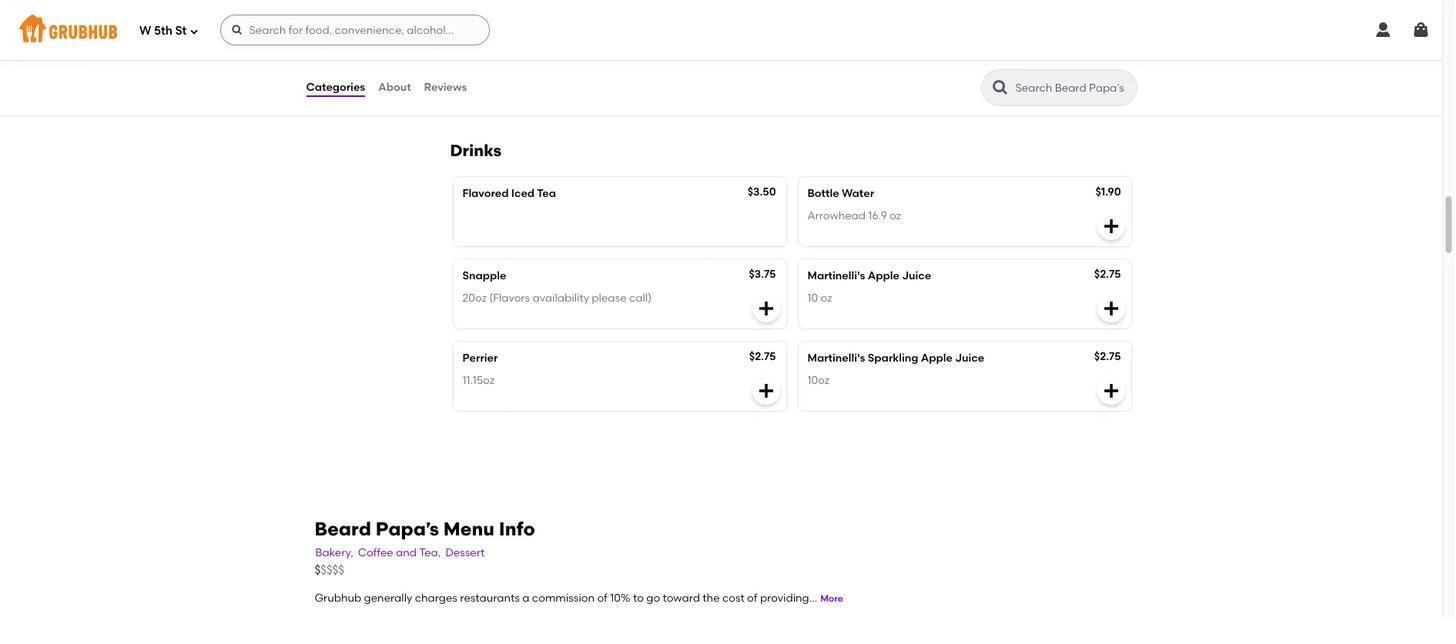 Task type: vqa. For each thing, say whether or not it's contained in the screenshot.
11.15OZ
yes



Task type: locate. For each thing, give the bounding box(es) containing it.
0 vertical spatial $3.50
[[1089, 48, 1118, 61]]

hot matcha
[[463, 50, 526, 63]]

toward
[[663, 593, 700, 606]]

arrowhead
[[808, 209, 866, 222]]

1 horizontal spatial of
[[748, 593, 758, 606]]

tea right flavored
[[537, 188, 556, 201]]

tea
[[367, 2, 386, 15], [537, 188, 556, 201]]

1 matcha from the left
[[484, 50, 526, 63]]

of right cost
[[748, 593, 758, 606]]

green
[[508, 71, 539, 84], [853, 71, 884, 84]]

search icon image
[[991, 79, 1010, 97]]

st
[[175, 24, 187, 37]]

dessert
[[446, 547, 485, 560]]

0 horizontal spatial green
[[508, 71, 539, 84]]

more button
[[821, 593, 844, 607]]

16.9
[[869, 209, 887, 222]]

drinks down coffee and tea
[[306, 34, 337, 47]]

1 organic from the left
[[463, 71, 506, 84]]

w
[[139, 24, 151, 37]]

generally
[[364, 593, 412, 606]]

oz
[[890, 209, 902, 222], [821, 292, 833, 305]]

$
[[315, 564, 321, 578]]

$3.50 left bottle
[[748, 186, 776, 199]]

1 powder from the left
[[561, 71, 601, 84]]

2 organic from the left
[[808, 71, 851, 84]]

water
[[842, 188, 875, 201]]

sparkling
[[868, 352, 919, 366]]

0 horizontal spatial organic
[[463, 71, 506, 84]]

0 vertical spatial tea
[[367, 2, 386, 15]]

$3.50 for $3.50
[[748, 186, 776, 199]]

organic green tea powder for hot matcha
[[463, 71, 601, 84]]

iced right $3.00
[[808, 50, 831, 63]]

$3.50
[[1089, 48, 1118, 61], [748, 186, 776, 199]]

0 horizontal spatial organic green tea powder
[[463, 71, 601, 84]]

and inside tab
[[344, 2, 364, 15]]

1 of from the left
[[598, 593, 608, 606]]

green down the hot matcha
[[508, 71, 539, 84]]

1 martinelli's from the top
[[808, 270, 866, 283]]

bakery, coffee and tea, dessert
[[316, 547, 485, 560]]

1 green from the left
[[508, 71, 539, 84]]

1 vertical spatial coffee
[[358, 547, 394, 560]]

2 martinelli's from the top
[[808, 352, 866, 366]]

1 vertical spatial tea
[[537, 188, 556, 201]]

tea up drinks tab
[[367, 2, 386, 15]]

1 vertical spatial drinks
[[450, 141, 502, 161]]

tea inside coffee and tea tab
[[367, 2, 386, 15]]

arrowhead 16.9 oz
[[808, 209, 902, 222]]

dessert button
[[445, 546, 486, 563]]

1 organic green tea powder from the left
[[463, 71, 601, 84]]

10
[[808, 292, 818, 305]]

organic green tea powder down iced matcha
[[808, 71, 946, 84]]

matcha
[[484, 50, 526, 63], [834, 50, 875, 63]]

coffee down papa's
[[358, 547, 394, 560]]

2 of from the left
[[748, 593, 758, 606]]

organic down the hot matcha
[[463, 71, 506, 84]]

drinks
[[306, 34, 337, 47], [450, 141, 502, 161]]

organic green tea powder down the hot matcha
[[463, 71, 601, 84]]

1 horizontal spatial powder
[[907, 71, 946, 84]]

organic for hot
[[463, 71, 506, 84]]

and left tea, at the left bottom of page
[[396, 547, 417, 560]]

1 horizontal spatial coffee
[[358, 547, 394, 560]]

organic
[[463, 71, 506, 84], [808, 71, 851, 84]]

0 vertical spatial drinks
[[306, 34, 337, 47]]

apple down 16.9
[[868, 270, 900, 283]]

0 horizontal spatial of
[[598, 593, 608, 606]]

0 horizontal spatial $3.50
[[748, 186, 776, 199]]

+
[[1118, 48, 1124, 61]]

1 vertical spatial martinelli's
[[808, 352, 866, 366]]

oz right the 10
[[821, 292, 833, 305]]

$1.90
[[1096, 186, 1122, 199]]

organic green tea powder for iced matcha
[[808, 71, 946, 84]]

iced
[[808, 50, 831, 63], [512, 188, 535, 201]]

juice
[[903, 270, 932, 283], [956, 352, 985, 366]]

iced right flavored
[[512, 188, 535, 201]]

apple right sparkling at the right of the page
[[921, 352, 953, 366]]

0 horizontal spatial coffee
[[306, 2, 341, 15]]

martinelli's for 10 oz
[[808, 270, 866, 283]]

coffee and tea
[[306, 2, 386, 15]]

0 vertical spatial juice
[[903, 270, 932, 283]]

of left 10%
[[598, 593, 608, 606]]

tea
[[541, 71, 559, 84], [886, 71, 904, 84]]

2 tea from the left
[[886, 71, 904, 84]]

$2.75 for sparkling
[[1095, 351, 1122, 364]]

1 horizontal spatial tea
[[886, 71, 904, 84]]

and
[[344, 2, 364, 15], [396, 547, 417, 560]]

info
[[499, 519, 535, 541]]

organic for iced
[[808, 71, 851, 84]]

martinelli's
[[808, 270, 866, 283], [808, 352, 866, 366]]

1 horizontal spatial matcha
[[834, 50, 875, 63]]

bakery,
[[316, 547, 354, 560]]

1 horizontal spatial and
[[396, 547, 417, 560]]

$3.50 up search beard papa's search box
[[1089, 48, 1118, 61]]

0 horizontal spatial drinks
[[306, 34, 337, 47]]

svg image
[[1375, 21, 1393, 39], [1102, 218, 1121, 236], [1102, 300, 1121, 319], [1102, 382, 1121, 401]]

reviews
[[424, 81, 467, 94]]

0 horizontal spatial iced
[[512, 188, 535, 201]]

0 horizontal spatial tea
[[367, 2, 386, 15]]

2 powder from the left
[[907, 71, 946, 84]]

of
[[598, 593, 608, 606], [748, 593, 758, 606]]

1 horizontal spatial $3.50
[[1089, 48, 1118, 61]]

1 horizontal spatial organic
[[808, 71, 851, 84]]

organic green tea powder
[[463, 71, 601, 84], [808, 71, 946, 84]]

charges
[[415, 593, 458, 606]]

0 vertical spatial oz
[[890, 209, 902, 222]]

0 vertical spatial and
[[344, 2, 364, 15]]

1 horizontal spatial green
[[853, 71, 884, 84]]

martinelli's up 10oz
[[808, 352, 866, 366]]

0 horizontal spatial powder
[[561, 71, 601, 84]]

10%
[[610, 593, 631, 606]]

1 vertical spatial and
[[396, 547, 417, 560]]

and up drinks tab
[[344, 2, 364, 15]]

1 horizontal spatial iced
[[808, 50, 831, 63]]

coffee up drinks tab
[[306, 2, 341, 15]]

apple
[[868, 270, 900, 283], [921, 352, 953, 366]]

2 matcha from the left
[[834, 50, 875, 63]]

0 vertical spatial coffee
[[306, 2, 341, 15]]

0 horizontal spatial tea
[[541, 71, 559, 84]]

0 vertical spatial martinelli's
[[808, 270, 866, 283]]

1 horizontal spatial organic green tea powder
[[808, 71, 946, 84]]

0 vertical spatial apple
[[868, 270, 900, 283]]

1 tea from the left
[[541, 71, 559, 84]]

0 horizontal spatial matcha
[[484, 50, 526, 63]]

coffee and tea, button
[[357, 546, 442, 563]]

main navigation navigation
[[0, 0, 1443, 60]]

bottle water
[[808, 188, 875, 201]]

please
[[592, 292, 627, 305]]

0 horizontal spatial and
[[344, 2, 364, 15]]

tea for iced matcha
[[886, 71, 904, 84]]

papa's
[[376, 519, 439, 541]]

2 green from the left
[[853, 71, 884, 84]]

2 organic green tea powder from the left
[[808, 71, 946, 84]]

coffee
[[306, 2, 341, 15], [358, 547, 394, 560]]

1 vertical spatial juice
[[956, 352, 985, 366]]

1 vertical spatial apple
[[921, 352, 953, 366]]

menu
[[444, 519, 495, 541]]

20oz
[[463, 292, 487, 305]]

green down iced matcha
[[853, 71, 884, 84]]

categories button
[[306, 60, 366, 116]]

svg image for martinelli's apple juice
[[1102, 300, 1121, 319]]

powder
[[561, 71, 601, 84], [907, 71, 946, 84]]

svg image for martinelli's sparkling apple juice
[[1102, 382, 1121, 401]]

bottle
[[808, 188, 840, 201]]

$2.75 for apple
[[1095, 268, 1122, 282]]

1 vertical spatial iced
[[512, 188, 535, 201]]

organic down iced matcha
[[808, 71, 851, 84]]

$2.75
[[1095, 268, 1122, 282], [750, 351, 776, 364], [1095, 351, 1122, 364]]

drinks up flavored
[[450, 141, 502, 161]]

matcha for hot matcha
[[484, 50, 526, 63]]

grubhub generally charges restaurants a commission of 10% to go toward the cost of providing ... more
[[315, 593, 844, 606]]

0 horizontal spatial apple
[[868, 270, 900, 283]]

svg image
[[1412, 21, 1431, 39], [232, 24, 244, 36], [190, 27, 199, 36], [757, 300, 776, 319], [757, 382, 776, 401]]

tea,
[[419, 547, 441, 560]]

iced matcha
[[808, 50, 875, 63]]

0 horizontal spatial oz
[[821, 292, 833, 305]]

1 horizontal spatial juice
[[956, 352, 985, 366]]

martinelli's up 10 oz
[[808, 270, 866, 283]]

oz right 16.9
[[890, 209, 902, 222]]

1 vertical spatial $3.50
[[748, 186, 776, 199]]

1 horizontal spatial apple
[[921, 352, 953, 366]]

11.15oz
[[463, 374, 495, 387]]

beard papa's menu info
[[315, 519, 535, 541]]

1 horizontal spatial tea
[[537, 188, 556, 201]]



Task type: describe. For each thing, give the bounding box(es) containing it.
0 horizontal spatial juice
[[903, 270, 932, 283]]

bakery, button
[[315, 546, 354, 563]]

providing
[[760, 593, 810, 606]]

hot
[[463, 50, 482, 63]]

green for iced matcha
[[853, 71, 884, 84]]

5th
[[154, 24, 173, 37]]

beard
[[315, 519, 371, 541]]

coffee and tea tab
[[306, 1, 413, 17]]

tea for hot matcha
[[541, 71, 559, 84]]

1 vertical spatial oz
[[821, 292, 833, 305]]

Search Beard Papa's search field
[[1014, 81, 1132, 96]]

$3.50 +
[[1089, 48, 1124, 61]]

1 horizontal spatial drinks
[[450, 141, 502, 161]]

cost
[[723, 593, 745, 606]]

commission
[[532, 593, 595, 606]]

coffee inside tab
[[306, 2, 341, 15]]

powder for iced matcha
[[907, 71, 946, 84]]

martinelli's for 10oz
[[808, 352, 866, 366]]

drinks tab
[[306, 32, 413, 49]]

availability
[[533, 292, 589, 305]]

grubhub
[[315, 593, 362, 606]]

a
[[523, 593, 530, 606]]

tea for flavored iced tea
[[537, 188, 556, 201]]

1 horizontal spatial oz
[[890, 209, 902, 222]]

tea for coffee and tea
[[367, 2, 386, 15]]

svg image for bottle water
[[1102, 218, 1121, 236]]

20oz (flavors availability please call)
[[463, 292, 652, 305]]

$3.75
[[749, 268, 776, 282]]

call)
[[629, 292, 652, 305]]

Search for food, convenience, alcohol... search field
[[221, 15, 490, 45]]

$3.00
[[748, 48, 776, 61]]

martinelli's apple juice
[[808, 270, 932, 283]]

reviews button
[[423, 60, 468, 116]]

to
[[633, 593, 644, 606]]

flavored
[[463, 188, 509, 201]]

snapple
[[463, 270, 507, 283]]

10oz
[[808, 374, 830, 387]]

svg image inside main navigation navigation
[[1375, 21, 1393, 39]]

green for hot matcha
[[508, 71, 539, 84]]

categories
[[306, 81, 365, 94]]

powder for hot matcha
[[561, 71, 601, 84]]

about button
[[378, 60, 412, 116]]

the
[[703, 593, 720, 606]]

matcha for iced matcha
[[834, 50, 875, 63]]

about
[[378, 81, 411, 94]]

$$$$$
[[315, 564, 344, 578]]

perrier
[[463, 352, 498, 366]]

restaurants
[[460, 593, 520, 606]]

...
[[810, 593, 818, 606]]

w 5th st
[[139, 24, 187, 37]]

go
[[647, 593, 660, 606]]

10 oz
[[808, 292, 833, 305]]

more
[[821, 594, 844, 605]]

(flavors
[[490, 292, 530, 305]]

martinelli's sparkling apple juice
[[808, 352, 985, 366]]

drinks inside tab
[[306, 34, 337, 47]]

$3.50 for $3.50 +
[[1089, 48, 1118, 61]]

flavored iced tea
[[463, 188, 556, 201]]

0 vertical spatial iced
[[808, 50, 831, 63]]



